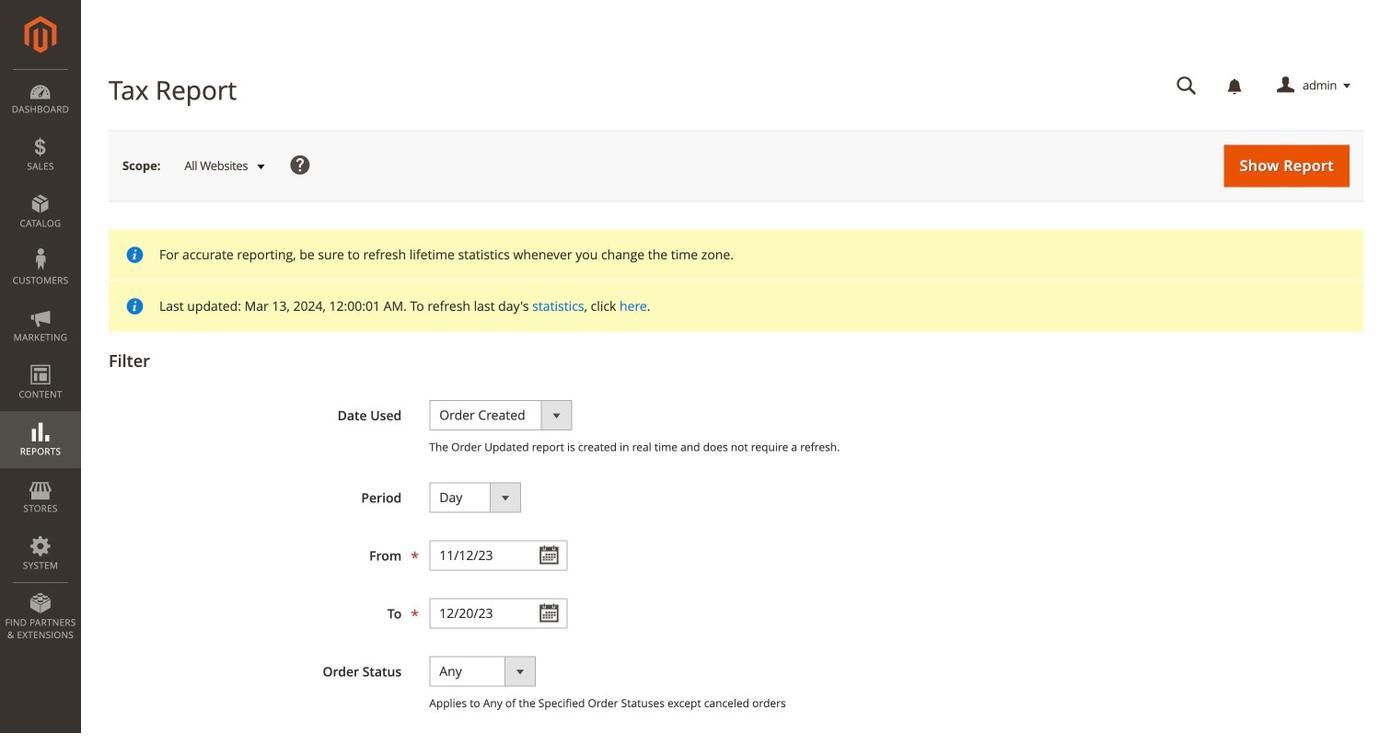 Task type: locate. For each thing, give the bounding box(es) containing it.
None text field
[[429, 541, 567, 571]]

menu bar
[[0, 69, 81, 651]]

magento admin panel image
[[24, 16, 57, 53]]

None text field
[[1164, 70, 1210, 102], [429, 599, 567, 629], [1164, 70, 1210, 102], [429, 599, 567, 629]]



